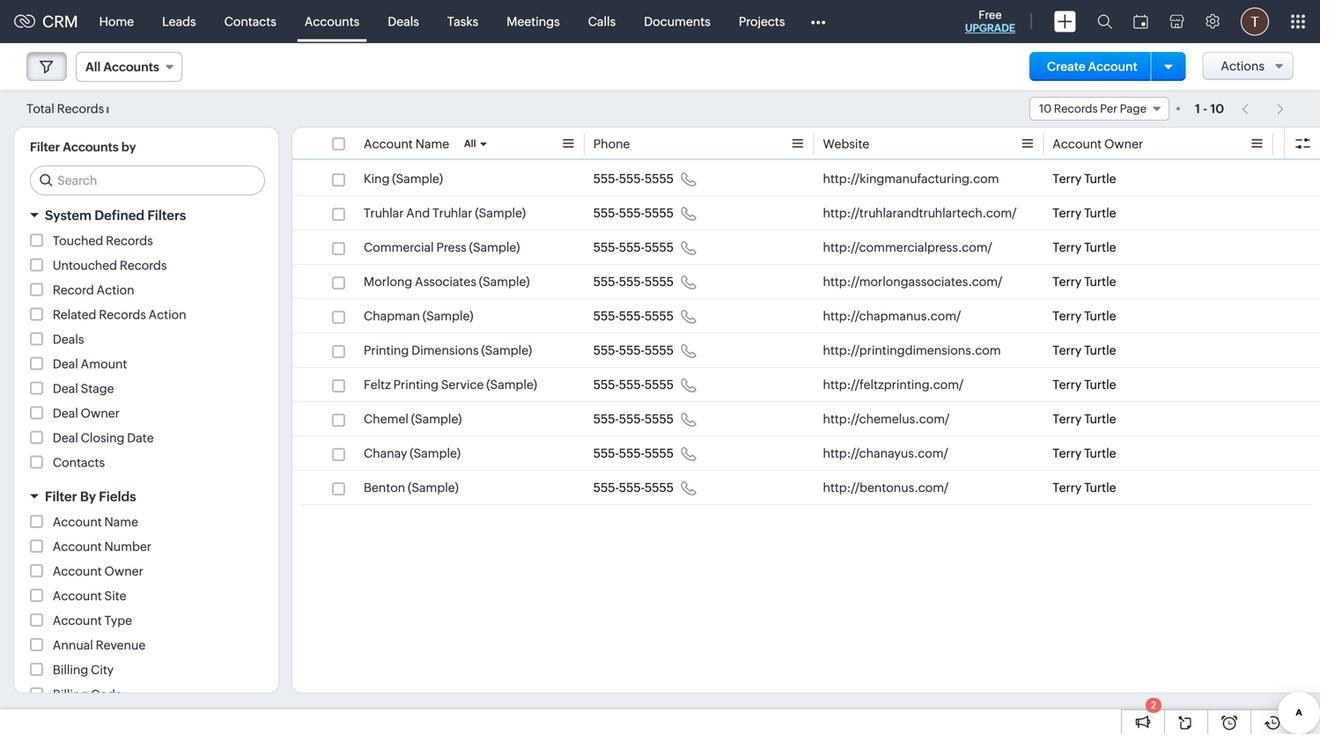 Task type: describe. For each thing, give the bounding box(es) containing it.
http://truhlarandtruhlartech.com/ link
[[823, 204, 1017, 222]]

account up king at the left
[[364, 137, 413, 151]]

(sample) up commercial press (sample) in the left top of the page
[[475, 206, 526, 220]]

commercial
[[364, 241, 434, 255]]

terry turtle for http://chemelus.com/
[[1053, 412, 1117, 427]]

10 Records Per Page field
[[1030, 97, 1170, 121]]

benton
[[364, 481, 406, 495]]

http://commercialpress.com/ link
[[823, 239, 993, 256]]

5555 for http://morlongassociates.com/
[[645, 275, 674, 289]]

chanay (sample) link
[[364, 445, 461, 463]]

http://truhlarandtruhlartech.com/
[[823, 206, 1017, 220]]

benton (sample)
[[364, 481, 459, 495]]

5555 for http://truhlarandtruhlartech.com/
[[645, 206, 674, 220]]

page
[[1121, 102, 1147, 115]]

meetings link
[[493, 0, 574, 43]]

1 vertical spatial account owner
[[53, 565, 143, 579]]

benton (sample) link
[[364, 479, 459, 497]]

account up account type
[[53, 590, 102, 604]]

(sample) right associates
[[479, 275, 530, 289]]

per
[[1101, 102, 1118, 115]]

1 horizontal spatial 10
[[1211, 102, 1225, 116]]

profile element
[[1231, 0, 1280, 43]]

projects link
[[725, 0, 800, 43]]

name for all
[[416, 137, 450, 151]]

actions
[[1222, 59, 1265, 73]]

http://chapmanus.com/ link
[[823, 308, 962, 325]]

total records
[[26, 102, 104, 116]]

chemel (sample)
[[364, 412, 462, 427]]

turtle for http://chanayus.com/
[[1085, 447, 1117, 461]]

555-555-5555 for commercial press (sample)
[[594, 241, 674, 255]]

total
[[26, 102, 54, 116]]

crm link
[[14, 13, 78, 31]]

turtle for http://commercialpress.com/
[[1085, 241, 1117, 255]]

type
[[104, 614, 132, 628]]

system defined filters button
[[14, 200, 278, 231]]

turtle for http://printingdimensions.com
[[1085, 344, 1117, 358]]

records for touched
[[106, 234, 153, 248]]

accounts inside accounts link
[[305, 15, 360, 29]]

chanay (sample)
[[364, 447, 461, 461]]

king
[[364, 172, 390, 186]]

by
[[80, 490, 96, 505]]

terry turtle for http://printingdimensions.com
[[1053, 344, 1117, 358]]

related
[[53, 308, 96, 322]]

accounts for filter accounts by
[[63, 140, 119, 154]]

1
[[1196, 102, 1201, 116]]

touched
[[53, 234, 103, 248]]

All Accounts field
[[76, 52, 182, 82]]

king (sample)
[[364, 172, 443, 186]]

deal amount
[[53, 357, 127, 371]]

filters
[[147, 208, 186, 223]]

terry turtle for http://kingmanufacturing.com
[[1053, 172, 1117, 186]]

terry turtle for http://commercialpress.com/
[[1053, 241, 1117, 255]]

amount
[[81, 357, 127, 371]]

deals inside deals link
[[388, 15, 419, 29]]

http://kingmanufacturing.com
[[823, 172, 1000, 186]]

records for related
[[99, 308, 146, 322]]

free upgrade
[[966, 8, 1016, 34]]

account down by
[[53, 516, 102, 530]]

1 vertical spatial action
[[149, 308, 186, 322]]

meetings
[[507, 15, 560, 29]]

filter by fields
[[45, 490, 136, 505]]

morlong
[[364, 275, 413, 289]]

account type
[[53, 614, 132, 628]]

5555 for http://chapmanus.com/
[[645, 309, 674, 323]]

truhlar and truhlar (sample)
[[364, 206, 526, 220]]

city
[[91, 664, 114, 678]]

service
[[441, 378, 484, 392]]

account site
[[53, 590, 127, 604]]

annual
[[53, 639, 93, 653]]

search element
[[1087, 0, 1124, 43]]

create account button
[[1030, 52, 1156, 81]]

http://morlongassociates.com/ link
[[823, 273, 1003, 291]]

defined
[[95, 208, 145, 223]]

chanay
[[364, 447, 407, 461]]

records for untouched
[[120, 259, 167, 273]]

filter accounts by
[[30, 140, 136, 154]]

dimensions
[[412, 344, 479, 358]]

http://bentonus.com/ link
[[823, 479, 949, 497]]

calendar image
[[1134, 15, 1149, 29]]

555-555-5555 for benton (sample)
[[594, 481, 674, 495]]

Search text field
[[31, 167, 264, 195]]

deal for deal amount
[[53, 357, 78, 371]]

1 - 10
[[1196, 102, 1225, 116]]

filter by fields button
[[14, 482, 278, 513]]

0 horizontal spatial deals
[[53, 333, 84, 347]]

account up annual
[[53, 614, 102, 628]]

(sample) right press
[[469, 241, 520, 255]]

related records action
[[53, 308, 186, 322]]

terry for http://bentonus.com/
[[1053, 481, 1082, 495]]

site
[[104, 590, 127, 604]]

5555 for http://feltzprinting.com/
[[645, 378, 674, 392]]

untouched
[[53, 259, 117, 273]]

555-555-5555 for chanay (sample)
[[594, 447, 674, 461]]

account inside button
[[1089, 59, 1138, 74]]

http://chanayus.com/
[[823, 447, 949, 461]]

filter for filter by fields
[[45, 490, 77, 505]]

1 vertical spatial printing
[[394, 378, 439, 392]]

terry for http://morlongassociates.com/
[[1053, 275, 1082, 289]]

by
[[121, 140, 136, 154]]

billing for billing code
[[53, 688, 88, 702]]

calls link
[[574, 0, 630, 43]]

555-555-5555 for truhlar and truhlar (sample)
[[594, 206, 674, 220]]

http://printingdimensions.com
[[823, 344, 1002, 358]]

commercial press (sample)
[[364, 241, 520, 255]]

http://chemelus.com/
[[823, 412, 950, 427]]

printing dimensions (sample)
[[364, 344, 532, 358]]

terry for http://chapmanus.com/
[[1053, 309, 1082, 323]]

printing inside 'link'
[[364, 344, 409, 358]]

row group containing king (sample)
[[293, 162, 1321, 506]]

(sample) up and
[[392, 172, 443, 186]]

billing code
[[53, 688, 122, 702]]

deals link
[[374, 0, 433, 43]]

untouched records
[[53, 259, 167, 273]]

stage
[[81, 382, 114, 396]]

closing
[[81, 431, 125, 445]]

associates
[[415, 275, 477, 289]]

code
[[91, 688, 122, 702]]

feltz printing service (sample) link
[[364, 376, 537, 394]]

555-555-5555 for printing dimensions (sample)
[[594, 344, 674, 358]]

accounts for all accounts
[[103, 60, 159, 74]]

account up account site
[[53, 565, 102, 579]]

record action
[[53, 283, 134, 297]]

turtle for http://truhlarandtruhlartech.com/
[[1085, 206, 1117, 220]]

account left the number
[[53, 540, 102, 554]]

turtle for http://bentonus.com/
[[1085, 481, 1117, 495]]

turtle for http://kingmanufacturing.com
[[1085, 172, 1117, 186]]

contacts link
[[210, 0, 291, 43]]

http://commercialpress.com/
[[823, 241, 993, 255]]



Task type: vqa. For each thing, say whether or not it's contained in the screenshot.


Task type: locate. For each thing, give the bounding box(es) containing it.
6 turtle from the top
[[1085, 344, 1117, 358]]

1 terry from the top
[[1053, 172, 1082, 186]]

account name up 'king (sample)'
[[364, 137, 450, 151]]

create
[[1048, 59, 1086, 74]]

3 555-555-5555 from the top
[[594, 241, 674, 255]]

6 terry turtle from the top
[[1053, 344, 1117, 358]]

10 records per page
[[1040, 102, 1147, 115]]

10 inside 10 records per page field
[[1040, 102, 1052, 115]]

555-555-5555 for chemel (sample)
[[594, 412, 674, 427]]

1 555-555-5555 from the top
[[594, 172, 674, 186]]

5555 for http://bentonus.com/
[[645, 481, 674, 495]]

5555 for http://kingmanufacturing.com
[[645, 172, 674, 186]]

account number
[[53, 540, 152, 554]]

morlong associates (sample) link
[[364, 273, 530, 291]]

owner up closing
[[81, 407, 120, 421]]

deal for deal stage
[[53, 382, 78, 396]]

10 5555 from the top
[[645, 481, 674, 495]]

system
[[45, 208, 92, 223]]

record
[[53, 283, 94, 297]]

9 5555 from the top
[[645, 447, 674, 461]]

contacts down closing
[[53, 456, 105, 470]]

1 deal from the top
[[53, 357, 78, 371]]

accounts left by
[[63, 140, 119, 154]]

555-555-5555 for king (sample)
[[594, 172, 674, 186]]

6 555-555-5555 from the top
[[594, 344, 674, 358]]

truhlar up press
[[433, 206, 473, 220]]

1 vertical spatial owner
[[81, 407, 120, 421]]

terry turtle for http://truhlarandtruhlartech.com/
[[1053, 206, 1117, 220]]

records down touched records
[[120, 259, 167, 273]]

10 down create
[[1040, 102, 1052, 115]]

records for 10
[[1055, 102, 1098, 115]]

7 terry turtle from the top
[[1053, 378, 1117, 392]]

1 vertical spatial accounts
[[103, 60, 159, 74]]

row group
[[293, 162, 1321, 506]]

1 horizontal spatial account owner
[[1053, 137, 1144, 151]]

(sample)
[[392, 172, 443, 186], [475, 206, 526, 220], [469, 241, 520, 255], [479, 275, 530, 289], [423, 309, 474, 323], [482, 344, 532, 358], [487, 378, 537, 392], [411, 412, 462, 427], [410, 447, 461, 461], [408, 481, 459, 495]]

create menu element
[[1044, 0, 1087, 43]]

account owner
[[1053, 137, 1144, 151], [53, 565, 143, 579]]

deals left tasks
[[388, 15, 419, 29]]

5 5555 from the top
[[645, 309, 674, 323]]

billing down annual
[[53, 664, 88, 678]]

number
[[104, 540, 152, 554]]

(sample) up "service"
[[482, 344, 532, 358]]

1 vertical spatial deals
[[53, 333, 84, 347]]

action up related records action
[[97, 283, 134, 297]]

deal down the deal owner
[[53, 431, 78, 445]]

records left per
[[1055, 102, 1098, 115]]

feltz printing service (sample)
[[364, 378, 537, 392]]

0 horizontal spatial account owner
[[53, 565, 143, 579]]

0 vertical spatial billing
[[53, 664, 88, 678]]

8 terry turtle from the top
[[1053, 412, 1117, 427]]

accounts
[[305, 15, 360, 29], [103, 60, 159, 74], [63, 140, 119, 154]]

(sample) right "service"
[[487, 378, 537, 392]]

billing down billing city
[[53, 688, 88, 702]]

all up total records
[[85, 60, 101, 74]]

4 5555 from the top
[[645, 275, 674, 289]]

account name for account number
[[53, 516, 138, 530]]

upgrade
[[966, 22, 1016, 34]]

1 5555 from the top
[[645, 172, 674, 186]]

0 vertical spatial name
[[416, 137, 450, 151]]

records down record action in the left top of the page
[[99, 308, 146, 322]]

all
[[85, 60, 101, 74], [464, 138, 476, 149]]

filter left by
[[45, 490, 77, 505]]

5 555-555-5555 from the top
[[594, 309, 674, 323]]

turtle for http://feltzprinting.com/
[[1085, 378, 1117, 392]]

records inside field
[[1055, 102, 1098, 115]]

555-555-5555 for feltz printing service (sample)
[[594, 378, 674, 392]]

(sample) up printing dimensions (sample)
[[423, 309, 474, 323]]

2 deal from the top
[[53, 382, 78, 396]]

0 horizontal spatial truhlar
[[364, 206, 404, 220]]

0 horizontal spatial account name
[[53, 516, 138, 530]]

http://chanayus.com/ link
[[823, 445, 949, 463]]

http://chemelus.com/ link
[[823, 411, 950, 428]]

1 turtle from the top
[[1085, 172, 1117, 186]]

5 turtle from the top
[[1085, 309, 1117, 323]]

terry turtle for http://morlongassociates.com/
[[1053, 275, 1117, 289]]

printing down chapman
[[364, 344, 409, 358]]

-
[[1204, 102, 1208, 116]]

turtle for http://chemelus.com/
[[1085, 412, 1117, 427]]

calls
[[588, 15, 616, 29]]

free
[[979, 8, 1002, 22]]

10 turtle from the top
[[1085, 481, 1117, 495]]

4 555-555-5555 from the top
[[594, 275, 674, 289]]

system defined filters
[[45, 208, 186, 223]]

http://bentonus.com/
[[823, 481, 949, 495]]

2 vertical spatial owner
[[104, 565, 143, 579]]

commercial press (sample) link
[[364, 239, 520, 256]]

1 horizontal spatial deals
[[388, 15, 419, 29]]

terry turtle
[[1053, 172, 1117, 186], [1053, 206, 1117, 220], [1053, 241, 1117, 255], [1053, 275, 1117, 289], [1053, 309, 1117, 323], [1053, 344, 1117, 358], [1053, 378, 1117, 392], [1053, 412, 1117, 427], [1053, 447, 1117, 461], [1053, 481, 1117, 495]]

accounts left deals link
[[305, 15, 360, 29]]

turtle for http://chapmanus.com/
[[1085, 309, 1117, 323]]

5 terry turtle from the top
[[1053, 309, 1117, 323]]

555-555-5555 for morlong associates (sample)
[[594, 275, 674, 289]]

10 terry turtle from the top
[[1053, 481, 1117, 495]]

1 horizontal spatial truhlar
[[433, 206, 473, 220]]

owner
[[1105, 137, 1144, 151], [81, 407, 120, 421], [104, 565, 143, 579]]

4 turtle from the top
[[1085, 275, 1117, 289]]

owner down the number
[[104, 565, 143, 579]]

1 vertical spatial name
[[104, 516, 138, 530]]

9 terry turtle from the top
[[1053, 447, 1117, 461]]

9 terry from the top
[[1053, 447, 1082, 461]]

2 terry turtle from the top
[[1053, 206, 1117, 220]]

printing up chemel (sample)
[[394, 378, 439, 392]]

10 555-555-5555 from the top
[[594, 481, 674, 495]]

5555 for http://chanayus.com/
[[645, 447, 674, 461]]

website
[[823, 137, 870, 151]]

2
[[1152, 701, 1157, 712]]

4 terry turtle from the top
[[1053, 275, 1117, 289]]

account owner down 10 records per page field
[[1053, 137, 1144, 151]]

deal down deal stage
[[53, 407, 78, 421]]

1 vertical spatial billing
[[53, 688, 88, 702]]

1 horizontal spatial contacts
[[224, 15, 277, 29]]

1 horizontal spatial name
[[416, 137, 450, 151]]

owner down page
[[1105, 137, 1144, 151]]

0 horizontal spatial contacts
[[53, 456, 105, 470]]

Other Modules field
[[800, 7, 838, 36]]

annual revenue
[[53, 639, 146, 653]]

10 terry from the top
[[1053, 481, 1082, 495]]

projects
[[739, 15, 786, 29]]

3 5555 from the top
[[645, 241, 674, 255]]

records for total
[[57, 102, 104, 116]]

1 vertical spatial all
[[464, 138, 476, 149]]

6 terry from the top
[[1053, 344, 1082, 358]]

http://chapmanus.com/
[[823, 309, 962, 323]]

(sample) inside 'link'
[[482, 344, 532, 358]]

all accounts
[[85, 60, 159, 74]]

terry for http://chanayus.com/
[[1053, 447, 1082, 461]]

1 vertical spatial account name
[[53, 516, 138, 530]]

feltz
[[364, 378, 391, 392]]

create account
[[1048, 59, 1138, 74]]

terry turtle for http://chanayus.com/
[[1053, 447, 1117, 461]]

0 vertical spatial accounts
[[305, 15, 360, 29]]

1 billing from the top
[[53, 664, 88, 678]]

8 5555 from the top
[[645, 412, 674, 427]]

0 horizontal spatial action
[[97, 283, 134, 297]]

documents link
[[630, 0, 725, 43]]

2 truhlar from the left
[[433, 206, 473, 220]]

7 terry from the top
[[1053, 378, 1082, 392]]

555-555-5555 for chapman (sample)
[[594, 309, 674, 323]]

2 5555 from the top
[[645, 206, 674, 220]]

deals down related
[[53, 333, 84, 347]]

7 turtle from the top
[[1085, 378, 1117, 392]]

0 vertical spatial account name
[[364, 137, 450, 151]]

tasks
[[448, 15, 479, 29]]

1 vertical spatial contacts
[[53, 456, 105, 470]]

deal closing date
[[53, 431, 154, 445]]

terry turtle for http://chapmanus.com/
[[1053, 309, 1117, 323]]

0 horizontal spatial 10
[[1040, 102, 1052, 115]]

loading image
[[107, 107, 115, 113]]

terry for http://printingdimensions.com
[[1053, 344, 1082, 358]]

terry for http://chemelus.com/
[[1053, 412, 1082, 427]]

8 terry from the top
[[1053, 412, 1082, 427]]

deal up deal stage
[[53, 357, 78, 371]]

8 555-555-5555 from the top
[[594, 412, 674, 427]]

3 deal from the top
[[53, 407, 78, 421]]

all inside field
[[85, 60, 101, 74]]

chemel (sample) link
[[364, 411, 462, 428]]

6 5555 from the top
[[645, 344, 674, 358]]

0 vertical spatial owner
[[1105, 137, 1144, 151]]

0 horizontal spatial name
[[104, 516, 138, 530]]

accounts down home link
[[103, 60, 159, 74]]

2 vertical spatial accounts
[[63, 140, 119, 154]]

terry for http://kingmanufacturing.com
[[1053, 172, 1082, 186]]

9 555-555-5555 from the top
[[594, 447, 674, 461]]

records down defined
[[106, 234, 153, 248]]

navigation
[[1234, 96, 1294, 122]]

deals
[[388, 15, 419, 29], [53, 333, 84, 347]]

king (sample) link
[[364, 170, 443, 188]]

3 terry turtle from the top
[[1053, 241, 1117, 255]]

4 deal from the top
[[53, 431, 78, 445]]

filter for filter accounts by
[[30, 140, 60, 154]]

create menu image
[[1055, 11, 1077, 32]]

deal for deal owner
[[53, 407, 78, 421]]

account up per
[[1089, 59, 1138, 74]]

1 terry turtle from the top
[[1053, 172, 1117, 186]]

0 vertical spatial printing
[[364, 344, 409, 358]]

filter inside dropdown button
[[45, 490, 77, 505]]

chemel
[[364, 412, 409, 427]]

10 right -
[[1211, 102, 1225, 116]]

records left loading 'icon'
[[57, 102, 104, 116]]

7 555-555-5555 from the top
[[594, 378, 674, 392]]

deal left stage on the bottom left of page
[[53, 382, 78, 396]]

truhlar left and
[[364, 206, 404, 220]]

and
[[406, 206, 430, 220]]

all up truhlar and truhlar (sample)
[[464, 138, 476, 149]]

8 turtle from the top
[[1085, 412, 1117, 427]]

action
[[97, 283, 134, 297], [149, 308, 186, 322]]

terry for http://truhlarandtruhlartech.com/
[[1053, 206, 1082, 220]]

2 turtle from the top
[[1085, 206, 1117, 220]]

morlong associates (sample)
[[364, 275, 530, 289]]

(sample) down the chemel (sample) 'link'
[[410, 447, 461, 461]]

5555 for http://printingdimensions.com
[[645, 344, 674, 358]]

2 555-555-5555 from the top
[[594, 206, 674, 220]]

0 vertical spatial filter
[[30, 140, 60, 154]]

http://morlongassociates.com/
[[823, 275, 1003, 289]]

0 vertical spatial deals
[[388, 15, 419, 29]]

0 vertical spatial contacts
[[224, 15, 277, 29]]

crm
[[42, 13, 78, 31]]

5555
[[645, 172, 674, 186], [645, 206, 674, 220], [645, 241, 674, 255], [645, 275, 674, 289], [645, 309, 674, 323], [645, 344, 674, 358], [645, 378, 674, 392], [645, 412, 674, 427], [645, 447, 674, 461], [645, 481, 674, 495]]

name for account number
[[104, 516, 138, 530]]

0 vertical spatial action
[[97, 283, 134, 297]]

all for all accounts
[[85, 60, 101, 74]]

account name up account number
[[53, 516, 138, 530]]

account owner down account number
[[53, 565, 143, 579]]

account down 10 records per page
[[1053, 137, 1102, 151]]

filter down total
[[30, 140, 60, 154]]

name up 'king (sample)'
[[416, 137, 450, 151]]

all for all
[[464, 138, 476, 149]]

0 horizontal spatial all
[[85, 60, 101, 74]]

billing for billing city
[[53, 664, 88, 678]]

1 horizontal spatial action
[[149, 308, 186, 322]]

terry for http://commercialpress.com/
[[1053, 241, 1082, 255]]

terry for http://feltzprinting.com/
[[1053, 378, 1082, 392]]

printing
[[364, 344, 409, 358], [394, 378, 439, 392]]

printing dimensions (sample) link
[[364, 342, 532, 360]]

5555 for http://commercialpress.com/
[[645, 241, 674, 255]]

555-555-5555
[[594, 172, 674, 186], [594, 206, 674, 220], [594, 241, 674, 255], [594, 275, 674, 289], [594, 309, 674, 323], [594, 344, 674, 358], [594, 378, 674, 392], [594, 412, 674, 427], [594, 447, 674, 461], [594, 481, 674, 495]]

http://kingmanufacturing.com link
[[823, 170, 1000, 188]]

(sample) inside 'link'
[[411, 412, 462, 427]]

1 horizontal spatial all
[[464, 138, 476, 149]]

billing city
[[53, 664, 114, 678]]

billing
[[53, 664, 88, 678], [53, 688, 88, 702]]

0 vertical spatial account owner
[[1053, 137, 1144, 151]]

contacts right leads link
[[224, 15, 277, 29]]

chapman
[[364, 309, 420, 323]]

3 terry from the top
[[1053, 241, 1082, 255]]

1 horizontal spatial account name
[[364, 137, 450, 151]]

terry turtle for http://bentonus.com/
[[1053, 481, 1117, 495]]

account
[[1089, 59, 1138, 74], [364, 137, 413, 151], [1053, 137, 1102, 151], [53, 516, 102, 530], [53, 540, 102, 554], [53, 565, 102, 579], [53, 590, 102, 604], [53, 614, 102, 628]]

9 turtle from the top
[[1085, 447, 1117, 461]]

search image
[[1098, 14, 1113, 29]]

2 terry from the top
[[1053, 206, 1082, 220]]

turtle
[[1085, 172, 1117, 186], [1085, 206, 1117, 220], [1085, 241, 1117, 255], [1085, 275, 1117, 289], [1085, 309, 1117, 323], [1085, 344, 1117, 358], [1085, 378, 1117, 392], [1085, 412, 1117, 427], [1085, 447, 1117, 461], [1085, 481, 1117, 495]]

1 truhlar from the left
[[364, 206, 404, 220]]

tasks link
[[433, 0, 493, 43]]

1 vertical spatial filter
[[45, 490, 77, 505]]

turtle for http://morlongassociates.com/
[[1085, 275, 1117, 289]]

5555 for http://chemelus.com/
[[645, 412, 674, 427]]

0 vertical spatial all
[[85, 60, 101, 74]]

terry turtle for http://feltzprinting.com/
[[1053, 378, 1117, 392]]

555-
[[594, 172, 619, 186], [619, 172, 645, 186], [594, 206, 619, 220], [619, 206, 645, 220], [594, 241, 619, 255], [619, 241, 645, 255], [594, 275, 619, 289], [619, 275, 645, 289], [594, 309, 619, 323], [619, 309, 645, 323], [594, 344, 619, 358], [619, 344, 645, 358], [594, 378, 619, 392], [619, 378, 645, 392], [594, 412, 619, 427], [619, 412, 645, 427], [594, 447, 619, 461], [619, 447, 645, 461], [594, 481, 619, 495], [619, 481, 645, 495]]

10
[[1211, 102, 1225, 116], [1040, 102, 1052, 115]]

accounts link
[[291, 0, 374, 43]]

profile image
[[1242, 7, 1270, 36]]

leads link
[[148, 0, 210, 43]]

3 turtle from the top
[[1085, 241, 1117, 255]]

action down untouched records
[[149, 308, 186, 322]]

(sample) down chanay (sample) at bottom
[[408, 481, 459, 495]]

name up the number
[[104, 516, 138, 530]]

documents
[[644, 15, 711, 29]]

2 billing from the top
[[53, 688, 88, 702]]

deal
[[53, 357, 78, 371], [53, 382, 78, 396], [53, 407, 78, 421], [53, 431, 78, 445]]

5 terry from the top
[[1053, 309, 1082, 323]]

deal for deal closing date
[[53, 431, 78, 445]]

http://feltzprinting.com/
[[823, 378, 964, 392]]

(sample) down the feltz printing service (sample)
[[411, 412, 462, 427]]

7 5555 from the top
[[645, 378, 674, 392]]

4 terry from the top
[[1053, 275, 1082, 289]]

accounts inside all accounts field
[[103, 60, 159, 74]]

http://printingdimensions.com link
[[823, 342, 1002, 360]]

account name for all
[[364, 137, 450, 151]]



